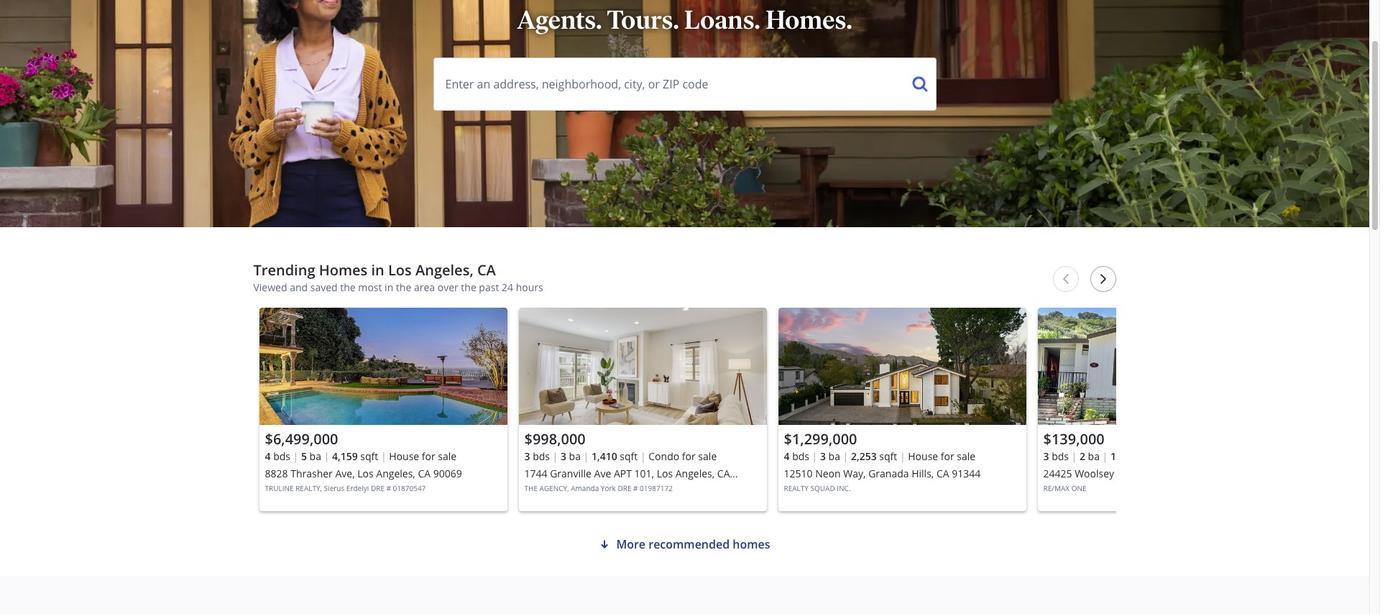 Task type: locate. For each thing, give the bounding box(es) containing it.
4 up 8828
[[265, 449, 271, 463]]

the
[[525, 483, 538, 493]]

house
[[389, 449, 419, 463], [908, 449, 939, 463]]

$1,299,000 group
[[778, 308, 1027, 511]]

1744 granville ave apt 101, los angeles, ca 90025
[[525, 467, 730, 498]]

1 ba from the left
[[310, 449, 321, 463]]

ba inside 12510 neon way, granada hills, ca 91344 'element'
[[829, 449, 841, 463]]

sqft inside 1744 granville ave apt 101, los angeles, ca 90025 element
[[620, 449, 638, 463]]

1 horizontal spatial 3 bds
[[1044, 449, 1069, 463]]

for inside 12510 neon way, granada hills, ca 91344 'element'
[[941, 449, 955, 463]]

in right the most
[[385, 280, 394, 294]]

3 bds up 24425
[[1044, 449, 1069, 463]]

# down '101,'
[[634, 483, 638, 493]]

0 horizontal spatial house for sale
[[389, 449, 457, 463]]

2 horizontal spatial for
[[941, 449, 955, 463]]

homes
[[733, 536, 771, 552]]

chevron left image
[[1060, 273, 1072, 285]]

3 bds up 1744
[[525, 449, 550, 463]]

the left past
[[461, 280, 477, 294]]

sale inside 1744 granville ave apt 101, los angeles, ca 90025 element
[[699, 449, 717, 463]]

bds up 1744
[[533, 449, 550, 463]]

2 house for sale from the left
[[908, 449, 976, 463]]

sqft inside 12510 neon way, granada hills, ca 91344 'element'
[[880, 449, 898, 463]]

angeles,
[[416, 260, 474, 280], [376, 467, 416, 480], [676, 467, 715, 480]]

4 inside 8828 thrasher ave, los angeles, ca 90069 "element"
[[265, 449, 271, 463]]

dre down "apt"
[[618, 483, 632, 493]]

agents. tours. loans. homes.
[[517, 4, 853, 35]]

1744 granville ave apt 101, los angeles, ca 90025 element
[[519, 308, 767, 511]]

1 3 ba from the left
[[561, 449, 581, 463]]

01870547
[[393, 483, 426, 493]]

2 ba from the left
[[569, 449, 581, 463]]

sale for $6,499,000
[[438, 449, 457, 463]]

2 horizontal spatial sqft
[[880, 449, 898, 463]]

24425
[[1044, 467, 1073, 480]]

bds inside 8828 thrasher ave, los angeles, ca 90069 "element"
[[273, 449, 291, 463]]

2 4 bds from the left
[[784, 449, 810, 463]]

1 sqft from the left
[[361, 449, 378, 463]]

the down homes
[[340, 280, 356, 294]]

ave,
[[335, 467, 355, 480]]

angeles, inside 8828 thrasher ave, los angeles, ca 90069 truline realty, sierus erdelyi dre # 01870547
[[376, 467, 416, 480]]

0 horizontal spatial sale
[[438, 449, 457, 463]]

ca
[[477, 260, 496, 280], [418, 467, 431, 480], [718, 467, 730, 480], [937, 467, 950, 480], [1070, 484, 1083, 498]]

sale up 91344
[[957, 449, 976, 463]]

house for sale
[[389, 449, 457, 463], [908, 449, 976, 463]]

2 3 bds from the left
[[1044, 449, 1069, 463]]

#
[[387, 483, 391, 493], [634, 483, 638, 493]]

sqft
[[361, 449, 378, 463], [620, 449, 638, 463], [880, 449, 898, 463]]

los up erdelyi
[[358, 467, 374, 480]]

more recommended homes
[[617, 536, 771, 552]]

1 horizontal spatial house
[[908, 449, 939, 463]]

3 bds
[[525, 449, 550, 463], [1044, 449, 1069, 463]]

1 vertical spatial in
[[385, 280, 394, 294]]

3 bds for 2
[[1044, 449, 1069, 463]]

0 horizontal spatial house
[[389, 449, 419, 463]]

house up the 8828 thrasher ave, los angeles, ca 90069 link
[[389, 449, 419, 463]]

1 # from the left
[[387, 483, 391, 493]]

1 dre from the left
[[371, 483, 385, 493]]

1744 granville ave apt 101, los angeles, ca 90025 link
[[525, 465, 761, 498]]

way,
[[844, 467, 866, 480]]

2 for from the left
[[682, 449, 696, 463]]

ca inside "trending homes in los angeles, ca viewed and saved the most in the area over the past 24 hours"
[[477, 260, 496, 280]]

1 horizontal spatial for
[[682, 449, 696, 463]]

sale up 90069
[[438, 449, 457, 463]]

for up 91344
[[941, 449, 955, 463]]

chevron right image
[[419, 20, 437, 37]]

0 horizontal spatial los
[[358, 467, 374, 480]]

park,
[[1044, 484, 1067, 498]]

ba up 'neon'
[[829, 449, 841, 463]]

2 horizontal spatial the
[[461, 280, 477, 294]]

chevron right image
[[1098, 273, 1109, 285]]

ba for $998,000
[[569, 449, 581, 463]]

12510 neon way, granada hills, ca 91344 image
[[778, 308, 1027, 425]]

woolsey
[[1075, 467, 1115, 480]]

bds up 12510
[[793, 449, 810, 463]]

3 inside group
[[1044, 449, 1050, 463]]

2 horizontal spatial los
[[657, 467, 673, 480]]

1 house for sale from the left
[[389, 449, 457, 463]]

1 3 bds from the left
[[525, 449, 550, 463]]

house for sale up hills,
[[908, 449, 976, 463]]

ca for ave,
[[418, 467, 431, 480]]

2 dre from the left
[[618, 483, 632, 493]]

4 bds inside 8828 thrasher ave, los angeles, ca 90069 "element"
[[265, 449, 291, 463]]

4 bds up 12510
[[784, 449, 810, 463]]

house for sale up 90069
[[389, 449, 457, 463]]

1 4 bds from the left
[[265, 449, 291, 463]]

91344
[[952, 467, 981, 480]]

the agency, amanda york dre # 01987172
[[525, 483, 673, 493]]

2 ba
[[1080, 449, 1100, 463]]

1 horizontal spatial 4 bds
[[784, 449, 810, 463]]

in
[[371, 260, 385, 280], [385, 280, 394, 294]]

5
[[301, 449, 307, 463]]

for for $6,499,000
[[422, 449, 436, 463]]

los right homes
[[388, 260, 412, 280]]

3 up 24425
[[1044, 449, 1050, 463]]

hours
[[516, 280, 543, 294]]

sale inside 12510 neon way, granada hills, ca 91344 'element'
[[957, 449, 976, 463]]

ba right 2
[[1088, 449, 1100, 463]]

dre down the 8828 thrasher ave, los angeles, ca 90069 link
[[371, 483, 385, 493]]

12510 neon way, granada hills, ca 91344 realty squad inc.
[[784, 467, 981, 493]]

hills,
[[912, 467, 934, 480]]

1 horizontal spatial the
[[396, 280, 412, 294]]

1 horizontal spatial house for sale
[[908, 449, 976, 463]]

2 # from the left
[[634, 483, 638, 493]]

1 horizontal spatial #
[[634, 483, 638, 493]]

ba right the 5
[[310, 449, 321, 463]]

house inside 8828 thrasher ave, los angeles, ca 90069 "element"
[[389, 449, 419, 463]]

90025
[[525, 484, 553, 498]]

for for $998,000
[[682, 449, 696, 463]]

ba inside 1744 granville ave apt 101, los angeles, ca 90025 element
[[569, 449, 581, 463]]

1 horizontal spatial sqft
[[620, 449, 638, 463]]

sale
[[438, 449, 457, 463], [699, 449, 717, 463], [957, 449, 976, 463]]

8828 thrasher ave, los angeles, ca 90069 image
[[259, 308, 507, 425]]

0 horizontal spatial 3 bds
[[525, 449, 550, 463]]

0 horizontal spatial 4 bds
[[265, 449, 291, 463]]

4 up 12510
[[784, 449, 790, 463]]

bds inside 1744 granville ave apt 101, los angeles, ca 90025 element
[[533, 449, 550, 463]]

1 for from the left
[[422, 449, 436, 463]]

2 the from the left
[[396, 280, 412, 294]]

01987172
[[640, 483, 673, 493]]

3 ba inside 12510 neon way, granada hills, ca 91344 'element'
[[820, 449, 841, 463]]

house inside 12510 neon way, granada hills, ca 91344 'element'
[[908, 449, 939, 463]]

1744
[[525, 467, 548, 480]]

arrow down image
[[599, 539, 611, 550]]

1 3 from the left
[[525, 449, 530, 463]]

3 bds inside 24425 woolsey canyon rd space 132, canoga park, ca 91304 element
[[1044, 449, 1069, 463]]

house for sale inside 8828 thrasher ave, los angeles, ca 90069 "element"
[[389, 449, 457, 463]]

0 horizontal spatial dre
[[371, 483, 385, 493]]

sqft up the 8828 thrasher ave, los angeles, ca 90069 link
[[361, 449, 378, 463]]

2 horizontal spatial sale
[[957, 449, 976, 463]]

sqft inside 8828 thrasher ave, los angeles, ca 90069 "element"
[[361, 449, 378, 463]]

for inside 8828 thrasher ave, los angeles, ca 90069 "element"
[[422, 449, 436, 463]]

4 ba from the left
[[1088, 449, 1100, 463]]

past
[[479, 280, 499, 294]]

sale inside 8828 thrasher ave, los angeles, ca 90069 "element"
[[438, 449, 457, 463]]

3 bds from the left
[[793, 449, 810, 463]]

3 up 1744
[[525, 449, 530, 463]]

3 ba
[[561, 449, 581, 463], [820, 449, 841, 463]]

ba up the granville
[[569, 449, 581, 463]]

dre
[[371, 483, 385, 493], [618, 483, 632, 493]]

squad
[[811, 483, 835, 493]]

more recommended homes button
[[599, 536, 771, 553]]

and
[[290, 280, 308, 294]]

los
[[388, 260, 412, 280], [358, 467, 374, 480], [657, 467, 673, 480]]

3 sale from the left
[[957, 449, 976, 463]]

ca for in
[[477, 260, 496, 280]]

sqft for $998,000
[[620, 449, 638, 463]]

1 horizontal spatial sale
[[699, 449, 717, 463]]

house up hills,
[[908, 449, 939, 463]]

3
[[525, 449, 530, 463], [561, 449, 567, 463], [820, 449, 826, 463], [1044, 449, 1050, 463]]

the
[[340, 280, 356, 294], [396, 280, 412, 294], [461, 280, 477, 294]]

$998,000
[[525, 429, 586, 449]]

2 3 ba from the left
[[820, 449, 841, 463]]

los for ave,
[[358, 467, 374, 480]]

3 bds inside 1744 granville ave apt 101, los angeles, ca 90025 element
[[525, 449, 550, 463]]

4
[[265, 449, 271, 463], [784, 449, 790, 463]]

4 bds up 8828
[[265, 449, 291, 463]]

3 ba from the left
[[829, 449, 841, 463]]

3 ba for $1,299,000
[[820, 449, 841, 463]]

4 inside 'element'
[[784, 449, 790, 463]]

ca inside 8828 thrasher ave, los angeles, ca 90069 truline realty, sierus erdelyi dre # 01870547
[[418, 467, 431, 480]]

3 ba inside 1744 granville ave apt 101, los angeles, ca 90025 element
[[561, 449, 581, 463]]

3 ba up 'neon'
[[820, 449, 841, 463]]

0 horizontal spatial 3 ba
[[561, 449, 581, 463]]

los inside 8828 thrasher ave, los angeles, ca 90069 truline realty, sierus erdelyi dre # 01870547
[[358, 467, 374, 480]]

0 horizontal spatial #
[[387, 483, 391, 493]]

ba
[[310, 449, 321, 463], [569, 449, 581, 463], [829, 449, 841, 463], [1088, 449, 1100, 463]]

for
[[422, 449, 436, 463], [682, 449, 696, 463], [941, 449, 955, 463]]

2 sale from the left
[[699, 449, 717, 463]]

4 bds inside 12510 neon way, granada hills, ca 91344 'element'
[[784, 449, 810, 463]]

4 for $6,499,000
[[265, 449, 271, 463]]

sale right condo
[[699, 449, 717, 463]]

1 sale from the left
[[438, 449, 457, 463]]

neon
[[816, 467, 841, 480]]

8828 thrasher ave, los angeles, ca 90069 element
[[259, 308, 507, 511]]

1 horizontal spatial dre
[[618, 483, 632, 493]]

bds up 8828
[[273, 449, 291, 463]]

3 for from the left
[[941, 449, 955, 463]]

ca inside 24425 woolsey canyon rd space 132, canoga park, ca 91304
[[1070, 484, 1083, 498]]

2 sqft from the left
[[620, 449, 638, 463]]

for right condo
[[682, 449, 696, 463]]

house for sale inside 12510 neon way, granada hills, ca 91344 'element'
[[908, 449, 976, 463]]

los up 01987172
[[657, 467, 673, 480]]

3 3 from the left
[[820, 449, 826, 463]]

4 3 from the left
[[1044, 449, 1050, 463]]

bds inside 12510 neon way, granada hills, ca 91344 'element'
[[793, 449, 810, 463]]

erdelyi
[[346, 483, 369, 493]]

2 4 from the left
[[784, 449, 790, 463]]

4,159 sqft
[[332, 449, 378, 463]]

1 horizontal spatial los
[[388, 260, 412, 280]]

2 bds from the left
[[533, 449, 550, 463]]

3 ba up the granville
[[561, 449, 581, 463]]

sqft up "apt"
[[620, 449, 638, 463]]

0 horizontal spatial sqft
[[361, 449, 378, 463]]

bds up 24425
[[1052, 449, 1069, 463]]

3 down "$1,299,000"
[[820, 449, 826, 463]]

angeles, inside "trending homes in los angeles, ca viewed and saved the most in the area over the past 24 hours"
[[416, 260, 474, 280]]

angeles, inside 1744 granville ave apt 101, los angeles, ca 90025
[[676, 467, 715, 480]]

the left "area"
[[396, 280, 412, 294]]

agents.
[[517, 4, 602, 35]]

inc.
[[837, 483, 851, 493]]

list
[[253, 302, 1286, 524]]

4 bds
[[265, 449, 291, 463], [784, 449, 810, 463]]

bds for $6,499,000
[[273, 449, 291, 463]]

area
[[414, 280, 435, 294]]

132,
[[1203, 467, 1223, 480]]

1 horizontal spatial 4
[[784, 449, 790, 463]]

4 bds from the left
[[1052, 449, 1069, 463]]

3 up the granville
[[561, 449, 567, 463]]

0 horizontal spatial for
[[422, 449, 436, 463]]

ba for $1,299,000
[[829, 449, 841, 463]]

one
[[1072, 483, 1087, 493]]

trending homes in los angeles, ca viewed and saved the most in the area over the past 24 hours
[[253, 260, 543, 294]]

101,
[[635, 467, 654, 480]]

for inside 1744 granville ave apt 101, los angeles, ca 90025 element
[[682, 449, 696, 463]]

ba inside 8828 thrasher ave, los angeles, ca 90069 "element"
[[310, 449, 321, 463]]

0 horizontal spatial in
[[371, 260, 385, 280]]

$6,499,000 group
[[259, 308, 507, 511]]

sale for $998,000
[[699, 449, 717, 463]]

2 house from the left
[[908, 449, 939, 463]]

8828
[[265, 467, 288, 480]]

1 horizontal spatial 3 ba
[[820, 449, 841, 463]]

sqft up granada
[[880, 449, 898, 463]]

3 sqft from the left
[[880, 449, 898, 463]]

in up the most
[[371, 260, 385, 280]]

0 horizontal spatial 4
[[265, 449, 271, 463]]

# down the 8828 thrasher ave, los angeles, ca 90069 link
[[387, 483, 391, 493]]

3 bds for 3
[[525, 449, 550, 463]]

los inside "trending homes in los angeles, ca viewed and saved the most in the area over the past 24 hours"
[[388, 260, 412, 280]]

4 bds for $1,299,000
[[784, 449, 810, 463]]

1 bds from the left
[[273, 449, 291, 463]]

angeles, up over
[[416, 260, 474, 280]]

ca inside 12510 neon way, granada hills, ca 91344 realty squad inc.
[[937, 467, 950, 480]]

0 horizontal spatial the
[[340, 280, 356, 294]]

agency,
[[540, 483, 569, 493]]

for up 90069
[[422, 449, 436, 463]]

angeles, up 01870547 on the left of page
[[376, 467, 416, 480]]

apt
[[614, 467, 632, 480]]

granville
[[550, 467, 592, 480]]

1 house from the left
[[389, 449, 419, 463]]

4 for $1,299,000
[[784, 449, 790, 463]]

re/max
[[1044, 483, 1070, 493]]

1 4 from the left
[[265, 449, 271, 463]]

angeles, down condo for sale
[[676, 467, 715, 480]]



Task type: describe. For each thing, give the bounding box(es) containing it.
trending
[[253, 260, 315, 280]]

Search text field
[[434, 58, 901, 110]]

truline
[[265, 483, 294, 493]]

ba inside 24425 woolsey canyon rd space 132, canoga park, ca 91304 element
[[1088, 449, 1100, 463]]

realty,
[[296, 483, 322, 493]]

amanda
[[571, 483, 599, 493]]

24425 woolsey canyon rd space 132, canoga park, ca 91304 image
[[1038, 308, 1286, 425]]

house for $1,299,000
[[908, 449, 939, 463]]

angeles, for ave,
[[376, 467, 416, 480]]

8828 thrasher ave, los angeles, ca 90069 truline realty, sierus erdelyi dre # 01870547
[[265, 467, 462, 493]]

1,176
[[1111, 449, 1137, 463]]

dre inside 8828 thrasher ave, los angeles, ca 90069 truline realty, sierus erdelyi dre # 01870547
[[371, 483, 385, 493]]

$139,000
[[1044, 429, 1105, 449]]

saved
[[310, 280, 338, 294]]

2,253
[[851, 449, 877, 463]]

12510 neon way, granada hills, ca 91344 link
[[784, 465, 1021, 483]]

$139,000 group
[[1038, 308, 1286, 511]]

3 inside 'element'
[[820, 449, 826, 463]]

sqft for $6,499,000
[[361, 449, 378, 463]]

ca for way,
[[937, 467, 950, 480]]

rd
[[1155, 467, 1168, 480]]

bds inside 24425 woolsey canyon rd space 132, canoga park, ca 91304 element
[[1052, 449, 1069, 463]]

ba for $6,499,000
[[310, 449, 321, 463]]

ave
[[594, 467, 611, 480]]

house for sale for $6,499,000
[[389, 449, 457, 463]]

thrasher
[[291, 467, 333, 480]]

3 ba for $998,000
[[561, 449, 581, 463]]

90069
[[433, 467, 462, 480]]

2
[[1080, 449, 1086, 463]]

24425 woolsey canyon rd space 132, canoga park, ca 91304
[[1044, 467, 1261, 498]]

condo
[[649, 449, 680, 463]]

4,159
[[332, 449, 358, 463]]

sqft for $1,299,000
[[880, 449, 898, 463]]

$1,299,000
[[784, 429, 858, 449]]

24
[[502, 280, 513, 294]]

home recommendations carousel element
[[253, 260, 1286, 524]]

1744 granville ave apt 101, los angeles, ca 90025 image
[[519, 308, 767, 425]]

list containing $6,499,000
[[253, 302, 1286, 524]]

5 ba
[[301, 449, 321, 463]]

los for in
[[388, 260, 412, 280]]

3 the from the left
[[461, 280, 477, 294]]

1,410 sqft
[[592, 449, 638, 463]]

# inside 1744 granville ave apt 101, los angeles, ca 90025 element
[[634, 483, 638, 493]]

realty
[[784, 483, 809, 493]]

$6,499,000
[[265, 429, 338, 449]]

los inside 1744 granville ave apt 101, los angeles, ca 90025
[[657, 467, 673, 480]]

over
[[438, 280, 459, 294]]

house for sale for $1,299,000
[[908, 449, 976, 463]]

2 3 from the left
[[561, 449, 567, 463]]

4 bds for $6,499,000
[[265, 449, 291, 463]]

24425 woolsey canyon rd space 132, canoga park, ca 91304 element
[[1038, 308, 1286, 511]]

sale for $1,299,000
[[957, 449, 976, 463]]

bds for $998,000
[[533, 449, 550, 463]]

24425 woolsey canyon rd space 132, canoga park, ca 91304 link
[[1044, 465, 1280, 498]]

2,253 sqft
[[851, 449, 898, 463]]

re/max one
[[1044, 483, 1087, 493]]

homes
[[319, 260, 368, 280]]

more
[[617, 536, 646, 552]]

viewed
[[253, 280, 287, 294]]

$998,000 group
[[519, 308, 767, 511]]

loans.
[[684, 4, 761, 35]]

1 the from the left
[[340, 280, 356, 294]]

recommended
[[649, 536, 730, 552]]

ca inside 1744 granville ave apt 101, los angeles, ca 90025
[[718, 467, 730, 480]]

91304
[[1085, 484, 1114, 498]]

canyon
[[1117, 467, 1153, 480]]

sierus
[[324, 483, 345, 493]]

0 vertical spatial in
[[371, 260, 385, 280]]

space
[[1170, 467, 1200, 480]]

angeles, for in
[[416, 260, 474, 280]]

condo for sale
[[649, 449, 717, 463]]

dre inside 1744 granville ave apt 101, los angeles, ca 90025 element
[[618, 483, 632, 493]]

most
[[358, 280, 382, 294]]

12510
[[784, 467, 813, 480]]

1,410
[[592, 449, 617, 463]]

bds for $1,299,000
[[793, 449, 810, 463]]

canoga
[[1225, 467, 1261, 480]]

8828 thrasher ave, los angeles, ca 90069 link
[[265, 465, 502, 483]]

# inside 8828 thrasher ave, los angeles, ca 90069 truline realty, sierus erdelyi dre # 01870547
[[387, 483, 391, 493]]

search image
[[911, 76, 929, 93]]

1 horizontal spatial in
[[385, 280, 394, 294]]

house for $6,499,000
[[389, 449, 419, 463]]

for for $1,299,000
[[941, 449, 955, 463]]

tours.
[[607, 4, 679, 35]]

granada
[[869, 467, 909, 480]]

12510 neon way, granada hills, ca 91344 element
[[778, 308, 1027, 511]]

homes.
[[766, 4, 853, 35]]

york
[[601, 483, 616, 493]]



Task type: vqa. For each thing, say whether or not it's contained in the screenshot.


